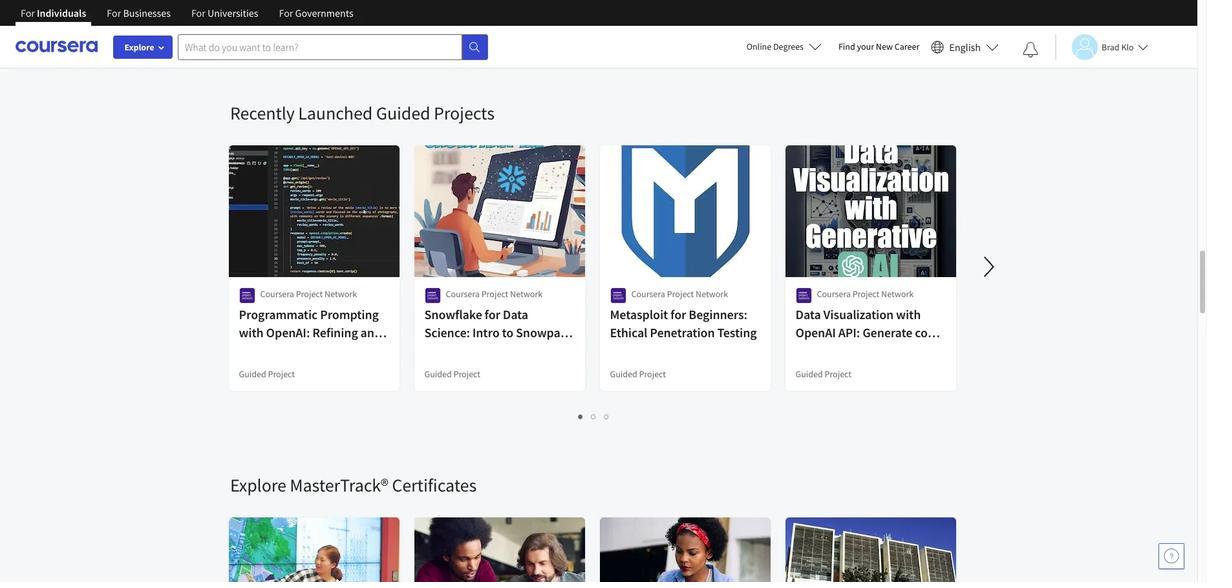 Task type: vqa. For each thing, say whether or not it's contained in the screenshot.
Certification to the bottom
no



Task type: locate. For each thing, give the bounding box(es) containing it.
coursera for snowflake
[[446, 288, 480, 300]]

for left "governments"
[[279, 6, 293, 19]]

coursera project network
[[261, 288, 357, 300], [446, 288, 543, 300], [632, 288, 729, 300], [818, 288, 914, 300]]

guided down filtering
[[239, 369, 267, 380]]

project
[[296, 288, 323, 300], [482, 288, 509, 300], [668, 288, 695, 300], [853, 288, 880, 300], [268, 369, 295, 380], [454, 369, 481, 380], [640, 369, 667, 380], [825, 369, 852, 380]]

data visualization with openai api: generate code with genai
[[796, 307, 942, 359]]

coursera up "snowflake"
[[446, 288, 480, 300]]

0 horizontal spatial coursera project network image
[[425, 288, 441, 304]]

guided project down ethical
[[611, 369, 667, 380]]

2 vertical spatial with
[[796, 343, 821, 359]]

for for snowflake
[[485, 307, 501, 323]]

coursera image
[[16, 36, 98, 57]]

recently launched guided projects
[[230, 102, 495, 125]]

3 coursera project network from the left
[[632, 288, 729, 300]]

coursera project network up visualization at the right bottom of page
[[818, 288, 914, 300]]

2 horizontal spatial with
[[897, 307, 922, 323]]

network up the beginners:
[[696, 288, 729, 300]]

project down python
[[454, 369, 481, 380]]

coursera project network up programmatic
[[261, 288, 357, 300]]

2 coursera project network from the left
[[446, 288, 543, 300]]

with up the code
[[897, 307, 922, 323]]

refining
[[313, 325, 358, 341]]

english
[[950, 40, 981, 53]]

filtering
[[239, 343, 285, 359]]

What do you want to learn? text field
[[178, 34, 462, 60]]

2 coursera project network image from the left
[[796, 288, 812, 304]]

4 coursera from the left
[[818, 288, 852, 300]]

0 horizontal spatial with
[[239, 325, 264, 341]]

1 horizontal spatial explore
[[230, 474, 286, 497]]

3 network from the left
[[696, 288, 729, 300]]

for
[[485, 307, 501, 323], [671, 307, 687, 323], [443, 343, 459, 359]]

mastertrack®
[[290, 474, 389, 497]]

for for individuals
[[21, 6, 35, 19]]

guided for data visualization with openai api: generate code with genai
[[796, 369, 824, 380]]

2 data from the left
[[796, 307, 822, 323]]

guided down ethical
[[611, 369, 638, 380]]

1 data from the left
[[503, 307, 529, 323]]

2
[[592, 411, 597, 423]]

0 vertical spatial list
[[230, 37, 958, 51]]

network for testing
[[696, 288, 729, 300]]

2 list from the top
[[230, 409, 958, 424]]

list
[[230, 37, 958, 51], [230, 409, 958, 424]]

None search field
[[178, 34, 488, 60]]

coursera project network image up "snowflake"
[[425, 288, 441, 304]]

1 guided project from the left
[[239, 369, 295, 380]]

coursera project network for programmatic
[[261, 288, 357, 300]]

help center image
[[1164, 549, 1180, 565]]

for up penetration
[[671, 307, 687, 323]]

1 horizontal spatial coursera project network image
[[611, 288, 627, 304]]

project up visualization at the right bottom of page
[[853, 288, 880, 300]]

guided project down ml
[[425, 369, 481, 380]]

genai
[[823, 343, 856, 359]]

guided project down genai
[[796, 369, 852, 380]]

2 horizontal spatial for
[[671, 307, 687, 323]]

code
[[916, 325, 942, 341]]

network for to
[[511, 288, 543, 300]]

your
[[857, 41, 875, 52]]

for right ml
[[443, 343, 459, 359]]

guided down genai
[[796, 369, 824, 380]]

governments
[[295, 6, 354, 19]]

coursera project network for data
[[818, 288, 914, 300]]

generate
[[863, 325, 913, 341]]

4 for from the left
[[279, 6, 293, 19]]

for up intro
[[485, 307, 501, 323]]

metasploit
[[611, 307, 669, 323]]

3
[[604, 411, 610, 423]]

1 coursera project network image from the left
[[425, 288, 441, 304]]

coursera up programmatic
[[261, 288, 295, 300]]

4 coursera project network from the left
[[818, 288, 914, 300]]

brad
[[1102, 41, 1120, 53]]

coursera for data
[[818, 288, 852, 300]]

guided for snowflake for data science: intro to snowpark ml for python
[[425, 369, 452, 380]]

2 network from the left
[[511, 288, 543, 300]]

3 coursera from the left
[[632, 288, 666, 300]]

4 network from the left
[[882, 288, 914, 300]]

prompting
[[321, 307, 379, 323]]

find your new career link
[[832, 39, 926, 55]]

guided project down filtering
[[239, 369, 295, 380]]

coursera project network image
[[239, 288, 256, 304], [611, 288, 627, 304]]

for governments
[[279, 6, 354, 19]]

online degrees
[[747, 41, 804, 52]]

coursera project network image
[[425, 288, 441, 304], [796, 288, 812, 304]]

explore for explore
[[125, 41, 154, 53]]

1 vertical spatial explore
[[230, 474, 286, 497]]

data inside data visualization with openai api: generate code with genai
[[796, 307, 822, 323]]

guided project for snowflake for data science: intro to snowpark ml for python
[[425, 369, 481, 380]]

network
[[325, 288, 357, 300], [511, 288, 543, 300], [696, 288, 729, 300], [882, 288, 914, 300]]

1 coursera project network image from the left
[[239, 288, 256, 304]]

coursera project network for metasploit
[[632, 288, 729, 300]]

projects
[[434, 102, 495, 125]]

with inside the programmatic prompting with openai: refining and filtering
[[239, 325, 264, 341]]

guided
[[376, 102, 430, 125], [239, 369, 267, 380], [425, 369, 452, 380], [611, 369, 638, 380], [796, 369, 824, 380]]

coursera project network image up metasploit
[[611, 288, 627, 304]]

1 list from the top
[[230, 37, 958, 51]]

for left businesses at the top of page
[[107, 6, 121, 19]]

network up the generate
[[882, 288, 914, 300]]

1 horizontal spatial coursera project network image
[[796, 288, 812, 304]]

1 vertical spatial list
[[230, 409, 958, 424]]

project up snowflake for data science: intro to snowpark ml for python
[[482, 288, 509, 300]]

2 guided project from the left
[[425, 369, 481, 380]]

1 coursera project network from the left
[[261, 288, 357, 300]]

with
[[897, 307, 922, 323], [239, 325, 264, 341], [796, 343, 821, 359]]

with down openai
[[796, 343, 821, 359]]

science:
[[425, 325, 470, 341]]

coursera project network image for data visualization with openai api: generate code with genai
[[796, 288, 812, 304]]

for left individuals
[[21, 6, 35, 19]]

guided project
[[239, 369, 295, 380], [425, 369, 481, 380], [611, 369, 667, 380], [796, 369, 852, 380]]

explore
[[125, 41, 154, 53], [230, 474, 286, 497]]

find your new career
[[839, 41, 920, 52]]

guided for programmatic prompting with openai: refining and filtering
[[239, 369, 267, 380]]

guided down ml
[[425, 369, 452, 380]]

3 guided project from the left
[[611, 369, 667, 380]]

data up openai
[[796, 307, 822, 323]]

1 coursera from the left
[[261, 288, 295, 300]]

network up the snowpark
[[511, 288, 543, 300]]

network up prompting
[[325, 288, 357, 300]]

explore mastertrack® certificates
[[230, 474, 477, 497]]

0 horizontal spatial coursera project network image
[[239, 288, 256, 304]]

explore inside popup button
[[125, 41, 154, 53]]

brad klo
[[1102, 41, 1134, 53]]

2 coursera project network image from the left
[[611, 288, 627, 304]]

explore mastertrack® certificates carousel element
[[224, 435, 1208, 583]]

0 horizontal spatial explore
[[125, 41, 154, 53]]

0 horizontal spatial data
[[503, 307, 529, 323]]

coursera project network up snowflake for data science: intro to snowpark ml for python
[[446, 288, 543, 300]]

for businesses
[[107, 6, 171, 19]]

4 guided project from the left
[[796, 369, 852, 380]]

1 horizontal spatial data
[[796, 307, 822, 323]]

explore for explore mastertrack® certificates
[[230, 474, 286, 497]]

2 coursera from the left
[[446, 288, 480, 300]]

1 horizontal spatial with
[[796, 343, 821, 359]]

coursera
[[261, 288, 295, 300], [446, 288, 480, 300], [632, 288, 666, 300], [818, 288, 852, 300]]

list containing 1
[[230, 409, 958, 424]]

coursera project network image up openai
[[796, 288, 812, 304]]

guided for metasploit for beginners: ethical penetration testing
[[611, 369, 638, 380]]

3 for from the left
[[191, 6, 206, 19]]

recently launched guided projects carousel element
[[224, 63, 1208, 435]]

for left universities
[[191, 6, 206, 19]]

project up metasploit for beginners: ethical penetration testing
[[668, 288, 695, 300]]

data inside snowflake for data science: intro to snowpark ml for python
[[503, 307, 529, 323]]

project down ethical
[[640, 369, 667, 380]]

data
[[503, 307, 529, 323], [796, 307, 822, 323]]

coursera up metasploit
[[632, 288, 666, 300]]

1 vertical spatial with
[[239, 325, 264, 341]]

coursera project network up metasploit for beginners: ethical penetration testing
[[632, 288, 729, 300]]

data up to at left bottom
[[503, 307, 529, 323]]

0 vertical spatial explore
[[125, 41, 154, 53]]

1 horizontal spatial for
[[485, 307, 501, 323]]

0 vertical spatial with
[[897, 307, 922, 323]]

with up filtering
[[239, 325, 264, 341]]

ml
[[425, 343, 441, 359]]

1 for from the left
[[21, 6, 35, 19]]

2 for from the left
[[107, 6, 121, 19]]

coursera up visualization at the right bottom of page
[[818, 288, 852, 300]]

universities
[[208, 6, 258, 19]]

online
[[747, 41, 772, 52]]

for inside metasploit for beginners: ethical penetration testing
[[671, 307, 687, 323]]

project down genai
[[825, 369, 852, 380]]

new
[[876, 41, 893, 52]]

1 button
[[575, 409, 588, 424]]

for
[[21, 6, 35, 19], [107, 6, 121, 19], [191, 6, 206, 19], [279, 6, 293, 19]]

coursera project network image up programmatic
[[239, 288, 256, 304]]

1 network from the left
[[325, 288, 357, 300]]



Task type: describe. For each thing, give the bounding box(es) containing it.
next slide image
[[974, 252, 1005, 283]]

beginners:
[[689, 307, 748, 323]]

instructional design mastertrack® certificate mastertrack by university of illinois at urbana-champaign, image
[[229, 518, 400, 583]]

individuals
[[37, 6, 86, 19]]

launched
[[298, 102, 373, 125]]

openai
[[796, 325, 837, 341]]

penetration
[[651, 325, 715, 341]]

snowpark
[[516, 325, 572, 341]]

visualization
[[824, 307, 894, 323]]

2 button
[[588, 409, 601, 424]]

coursera project network image for snowflake for data science: intro to snowpark ml for python
[[425, 288, 441, 304]]

api:
[[839, 325, 861, 341]]

for individuals
[[21, 6, 86, 19]]

intro
[[473, 325, 500, 341]]

career
[[895, 41, 920, 52]]

businesses
[[123, 6, 171, 19]]

guided project for data visualization with openai api: generate code with genai
[[796, 369, 852, 380]]

coursera project network image for programmatic prompting with openai: refining and filtering
[[239, 288, 256, 304]]

to
[[503, 325, 514, 341]]

openai:
[[267, 325, 310, 341]]

explore button
[[113, 36, 173, 59]]

brad klo button
[[1056, 34, 1149, 60]]

snowflake for data science: intro to snowpark ml for python
[[425, 307, 572, 359]]

for for metasploit
[[671, 307, 687, 323]]

degrees
[[774, 41, 804, 52]]

project up programmatic
[[296, 288, 323, 300]]

and
[[361, 325, 382, 341]]

banner navigation
[[10, 0, 364, 36]]

0 horizontal spatial for
[[443, 343, 459, 359]]

english button
[[926, 26, 1005, 68]]

klo
[[1122, 41, 1134, 53]]

metasploit for beginners: ethical penetration testing
[[611, 307, 758, 341]]

network for and
[[325, 288, 357, 300]]

programmatic prompting with openai: refining and filtering
[[239, 307, 382, 359]]

guided project for programmatic prompting with openai: refining and filtering
[[239, 369, 295, 380]]

recently
[[230, 102, 295, 125]]

for universities
[[191, 6, 258, 19]]

online degrees button
[[737, 32, 832, 61]]

ethical
[[611, 325, 648, 341]]

python
[[462, 343, 502, 359]]

show notifications image
[[1023, 42, 1039, 58]]

guided project for metasploit for beginners: ethical penetration testing
[[611, 369, 667, 380]]

sustainability and development mastertrack® certificate mastertrack by university of michigan, image
[[415, 518, 586, 583]]

programmatic
[[239, 307, 318, 323]]

1
[[579, 411, 584, 423]]

guided left projects
[[376, 102, 430, 125]]

project down filtering
[[268, 369, 295, 380]]

for for governments
[[279, 6, 293, 19]]

principios de ingeniería de software automatizada y ágil certificado mastertrack® mastertrack by universidad de los andes, image
[[600, 518, 772, 583]]

for for universities
[[191, 6, 206, 19]]

for for businesses
[[107, 6, 121, 19]]

list inside the recently launched guided projects carousel element
[[230, 409, 958, 424]]

snowflake
[[425, 307, 483, 323]]

certificates
[[392, 474, 477, 497]]

coursera project network for snowflake
[[446, 288, 543, 300]]

coursera for metasploit
[[632, 288, 666, 300]]

testing
[[718, 325, 758, 341]]

find
[[839, 41, 856, 52]]

coursera for programmatic
[[261, 288, 295, 300]]

network for generate
[[882, 288, 914, 300]]

with for code
[[897, 307, 922, 323]]

3 button
[[601, 409, 614, 424]]

coursera project network image for metasploit for beginners: ethical penetration testing
[[611, 288, 627, 304]]

with for filtering
[[239, 325, 264, 341]]

introducción a la inteligencia artificial mastertrack® certificate mastertrack by universidad de los andes, image
[[786, 518, 957, 583]]



